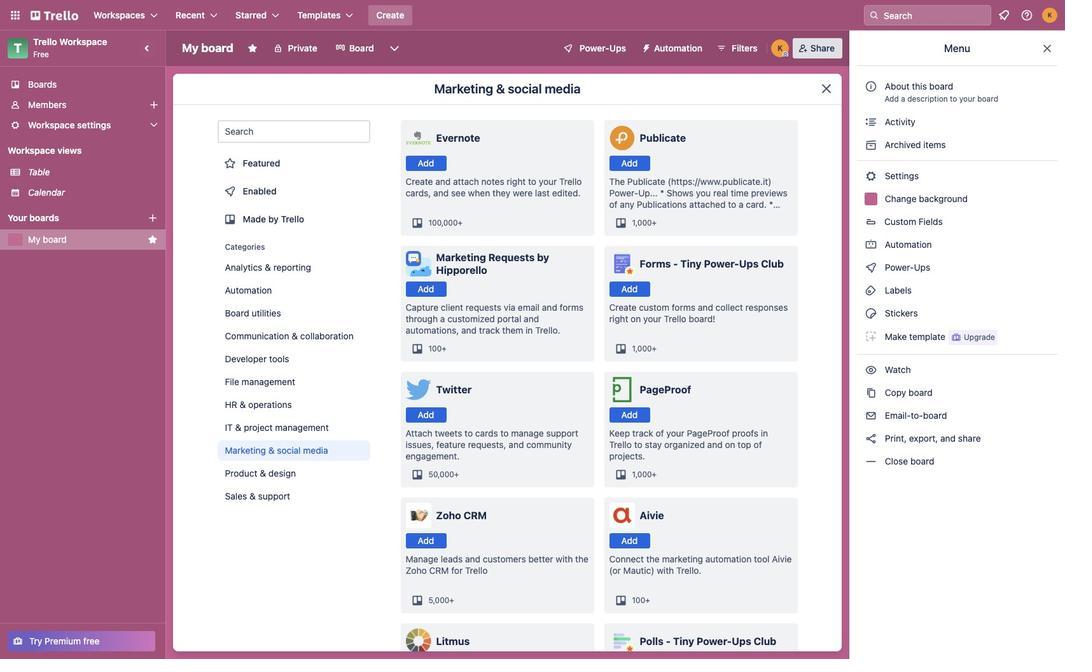 Task type: locate. For each thing, give the bounding box(es) containing it.
menu
[[944, 43, 971, 54]]

forms up board!
[[672, 302, 696, 313]]

made by trello
[[243, 214, 304, 225]]

board left star or unstar board 'image'
[[201, 41, 233, 55]]

project
[[244, 423, 273, 433]]

tiny for polls
[[673, 636, 694, 648]]

boards
[[29, 213, 59, 223]]

1 vertical spatial marketing & social media
[[225, 445, 328, 456]]

labels
[[883, 285, 912, 296]]

by right requests
[[537, 252, 549, 263]]

1 horizontal spatial 100
[[632, 596, 645, 606]]

of up stay
[[656, 428, 664, 439]]

- for polls
[[666, 636, 671, 648]]

0 horizontal spatial media
[[303, 445, 328, 456]]

automation down custom fields at the top
[[883, 239, 932, 250]]

2 sm image from the top
[[865, 139, 878, 151]]

and left attach
[[435, 176, 451, 187]]

1 horizontal spatial power-ups
[[883, 262, 933, 273]]

sm image for email-to-board
[[865, 410, 878, 423]]

reporting
[[273, 262, 311, 273]]

client
[[441, 302, 463, 313]]

0 horizontal spatial zoho
[[406, 566, 427, 577]]

& for product & design link
[[260, 468, 266, 479]]

0 vertical spatial in
[[526, 325, 533, 336]]

my down recent on the left top of page
[[182, 41, 199, 55]]

your inside create custom forms and collect responses right on your trello board!
[[643, 314, 662, 325]]

2 the from the left
[[646, 554, 660, 565]]

boards link
[[0, 74, 165, 95]]

cards,
[[406, 188, 431, 199]]

on left the top
[[725, 440, 735, 451]]

1 horizontal spatial my board
[[182, 41, 233, 55]]

0 horizontal spatial social
[[277, 445, 301, 456]]

power-
[[580, 43, 609, 53], [704, 258, 739, 270], [885, 262, 914, 273], [697, 636, 732, 648]]

board left customize views image
[[349, 43, 374, 53]]

8 sm image from the top
[[865, 433, 878, 445]]

hr & operations
[[225, 400, 292, 410]]

board!
[[689, 314, 716, 325]]

sm image inside close board link
[[865, 456, 878, 468]]

marketing
[[662, 554, 703, 565]]

9 sm image from the top
[[865, 456, 878, 468]]

create inside button
[[376, 10, 404, 20]]

1,000 down custom
[[632, 344, 652, 354]]

workspace up table on the left top of the page
[[8, 145, 55, 156]]

recent button
[[168, 5, 225, 25]]

0 horizontal spatial 100
[[429, 344, 442, 354]]

0 vertical spatial pageproof
[[640, 384, 691, 396]]

your boards with 1 items element
[[8, 211, 129, 226]]

the right better
[[575, 554, 589, 565]]

0 vertical spatial -
[[673, 258, 678, 270]]

keep track of your pageproof proofs in trello to stay organized and on top of projects.
[[609, 428, 768, 462]]

and up board!
[[698, 302, 713, 313]]

0 vertical spatial track
[[479, 325, 500, 336]]

1,000 + up forms
[[632, 218, 657, 228]]

create left custom
[[609, 302, 637, 313]]

1,000 +
[[632, 218, 657, 228], [632, 344, 657, 354], [632, 470, 657, 480]]

+ down 'see'
[[458, 218, 463, 228]]

3 1,000 + from the top
[[632, 470, 657, 480]]

sm image inside power-ups link
[[865, 262, 878, 274]]

1 horizontal spatial of
[[754, 440, 762, 451]]

and left 'see'
[[433, 188, 449, 199]]

and down manage
[[509, 440, 524, 451]]

1 horizontal spatial zoho
[[436, 510, 461, 522]]

to right "cards"
[[501, 428, 509, 439]]

sm image inside watch link
[[865, 364, 878, 377]]

engagement.
[[406, 451, 460, 462]]

sales & support link
[[217, 487, 370, 507]]

management up operations
[[242, 377, 295, 388]]

media down it & project management link
[[303, 445, 328, 456]]

support inside attach tweets to cards to manage support issues, feature requests, and community engagement.
[[546, 428, 578, 439]]

of right the top
[[754, 440, 762, 451]]

+ up forms
[[652, 218, 657, 228]]

automation left filters button
[[654, 43, 703, 53]]

1,000 down projects.
[[632, 470, 652, 480]]

to up the were
[[528, 176, 537, 187]]

& for communication & collaboration link
[[292, 331, 298, 342]]

0 vertical spatial social
[[508, 81, 542, 96]]

1 horizontal spatial -
[[673, 258, 678, 270]]

media down power-ups button
[[545, 81, 581, 96]]

automation link
[[857, 235, 1058, 255], [217, 281, 370, 301]]

board up print, export, and share at the bottom of the page
[[923, 410, 947, 421]]

6 sm image from the top
[[865, 387, 878, 400]]

1 horizontal spatial on
[[725, 440, 735, 451]]

0 vertical spatial my
[[182, 41, 199, 55]]

on down custom
[[631, 314, 641, 325]]

add for publicate
[[621, 158, 638, 169]]

workspace navigation collapse icon image
[[139, 39, 157, 57]]

1 vertical spatial -
[[666, 636, 671, 648]]

+ down engagement. at left
[[454, 470, 459, 480]]

5 sm image from the top
[[865, 330, 878, 343]]

communication & collaboration
[[225, 331, 354, 342]]

1 1,000 from the top
[[632, 218, 652, 228]]

1 vertical spatial management
[[275, 423, 329, 433]]

starred button
[[228, 5, 287, 25]]

the inside manage leads and customers better with the zoho crm for trello
[[575, 554, 589, 565]]

product & design
[[225, 468, 296, 479]]

1 vertical spatial track
[[632, 428, 653, 439]]

0 horizontal spatial right
[[507, 176, 526, 187]]

1 horizontal spatial support
[[546, 428, 578, 439]]

your
[[960, 94, 975, 104], [539, 176, 557, 187], [643, 314, 662, 325], [666, 428, 685, 439]]

1 horizontal spatial in
[[761, 428, 768, 439]]

ups
[[609, 43, 626, 53], [739, 258, 759, 270], [914, 262, 931, 273], [732, 636, 751, 648]]

0 vertical spatial a
[[901, 94, 905, 104]]

aivie up connect
[[640, 510, 664, 522]]

support up community
[[546, 428, 578, 439]]

aivie right tool
[[772, 554, 792, 565]]

1,000 + for forms - tiny power-ups club
[[632, 344, 657, 354]]

0 vertical spatial marketing
[[434, 81, 493, 96]]

stay
[[645, 440, 662, 451]]

0 vertical spatial club
[[761, 258, 784, 270]]

your up organized
[[666, 428, 685, 439]]

and inside create custom forms and collect responses right on your trello board!
[[698, 302, 713, 313]]

add button up cards,
[[406, 156, 446, 171]]

1 vertical spatial 100
[[632, 596, 645, 606]]

trello down custom
[[664, 314, 687, 325]]

0 vertical spatial workspace
[[59, 36, 107, 47]]

0 horizontal spatial aivie
[[640, 510, 664, 522]]

1 horizontal spatial forms
[[672, 302, 696, 313]]

aivie
[[640, 510, 664, 522], [772, 554, 792, 565]]

sm image inside settings link
[[865, 170, 878, 183]]

1 horizontal spatial crm
[[464, 510, 487, 522]]

labels link
[[857, 281, 1058, 301]]

1 vertical spatial create
[[406, 176, 433, 187]]

sm image inside the email-to-board link
[[865, 410, 878, 423]]

automation
[[654, 43, 703, 53], [883, 239, 932, 250], [225, 285, 272, 296]]

sm image for archived items
[[865, 139, 878, 151]]

0 horizontal spatial the
[[575, 554, 589, 565]]

trello right for
[[465, 566, 488, 577]]

1 horizontal spatial my
[[182, 41, 199, 55]]

add button up capture
[[406, 282, 446, 297]]

0 vertical spatial 1,000 +
[[632, 218, 657, 228]]

1,000 + for publicate
[[632, 218, 657, 228]]

Search field
[[879, 6, 991, 25]]

1 1,000 + from the top
[[632, 218, 657, 228]]

track inside capture client requests via email and forms through a customized portal and automations, and track them in trello.
[[479, 325, 500, 336]]

pageproof inside keep track of your pageproof proofs in trello to stay organized and on top of projects.
[[687, 428, 730, 439]]

filters
[[732, 43, 758, 53]]

developer tools
[[225, 354, 289, 365]]

0 horizontal spatial a
[[440, 314, 445, 325]]

0 vertical spatial tiny
[[681, 258, 702, 270]]

members
[[28, 99, 66, 110]]

1 vertical spatial automation link
[[217, 281, 370, 301]]

change
[[885, 193, 917, 204]]

sm image inside copy board link
[[865, 387, 878, 400]]

to inside keep track of your pageproof proofs in trello to stay organized and on top of projects.
[[634, 440, 643, 451]]

0 vertical spatial zoho
[[436, 510, 461, 522]]

and inside manage leads and customers better with the zoho crm for trello
[[465, 554, 480, 565]]

0 horizontal spatial of
[[656, 428, 664, 439]]

add
[[885, 94, 899, 104], [418, 158, 434, 169], [621, 158, 638, 169], [418, 284, 434, 295], [621, 284, 638, 295], [418, 410, 434, 421], [621, 410, 638, 421], [418, 536, 434, 547], [621, 536, 638, 547]]

sm image for stickers
[[865, 307, 878, 320]]

sm image inside activity "link"
[[865, 116, 878, 129]]

0 horizontal spatial create
[[376, 10, 404, 20]]

a down about
[[901, 94, 905, 104]]

0 vertical spatial crm
[[464, 510, 487, 522]]

board inside "link"
[[349, 43, 374, 53]]

the up mautic)
[[646, 554, 660, 565]]

management inside file management link
[[242, 377, 295, 388]]

100 down the automations,
[[429, 344, 442, 354]]

my down your boards
[[28, 234, 40, 245]]

my board inside board name text field
[[182, 41, 233, 55]]

0 vertical spatial by
[[268, 214, 279, 225]]

private button
[[265, 38, 325, 59]]

pageproof up stay
[[640, 384, 691, 396]]

trello down enabled link
[[281, 214, 304, 225]]

trello down keep
[[609, 440, 632, 451]]

with down marketing
[[657, 566, 674, 577]]

1,000 up forms
[[632, 218, 652, 228]]

1 vertical spatial workspace
[[28, 120, 75, 130]]

sm image for labels
[[865, 284, 878, 297]]

sm image for automation
[[865, 239, 878, 251]]

track up stay
[[632, 428, 653, 439]]

primary element
[[0, 0, 1065, 31]]

0 vertical spatial of
[[656, 428, 664, 439]]

add for zoho crm
[[418, 536, 434, 547]]

sm image inside print, export, and share link
[[865, 433, 878, 445]]

workspace inside dropdown button
[[28, 120, 75, 130]]

members link
[[0, 95, 165, 115]]

workspace inside trello workspace free
[[59, 36, 107, 47]]

0 vertical spatial my board
[[182, 41, 233, 55]]

1 vertical spatial zoho
[[406, 566, 427, 577]]

workspace for settings
[[28, 120, 75, 130]]

2 vertical spatial 1,000 +
[[632, 470, 657, 480]]

trello. inside capture client requests via email and forms through a customized portal and automations, and track them in trello.
[[535, 325, 560, 336]]

2 1,000 + from the top
[[632, 344, 657, 354]]

1 vertical spatial on
[[725, 440, 735, 451]]

1 horizontal spatial automation link
[[857, 235, 1058, 255]]

zoho down '50,000 +'
[[436, 510, 461, 522]]

1 forms from the left
[[560, 302, 584, 313]]

0 horizontal spatial my board
[[28, 234, 67, 245]]

board
[[349, 43, 374, 53], [225, 308, 249, 319]]

1 horizontal spatial marketing & social media
[[434, 81, 581, 96]]

1 horizontal spatial aivie
[[772, 554, 792, 565]]

sm image inside archived items link
[[865, 139, 878, 151]]

via
[[504, 302, 516, 313]]

+ down the automations,
[[442, 344, 447, 354]]

1 vertical spatial crm
[[429, 566, 449, 577]]

1 horizontal spatial automation
[[654, 43, 703, 53]]

star or unstar board image
[[247, 43, 258, 53]]

100,000 +
[[429, 218, 463, 228]]

copy board
[[883, 388, 933, 398]]

requests
[[466, 302, 501, 313]]

marketing up evernote
[[434, 81, 493, 96]]

1 vertical spatial trello.
[[676, 566, 702, 577]]

zoho down manage
[[406, 566, 427, 577]]

1 the from the left
[[575, 554, 589, 565]]

filters button
[[713, 38, 762, 59]]

automation link down custom fields button
[[857, 235, 1058, 255]]

to
[[950, 94, 957, 104], [528, 176, 537, 187], [465, 428, 473, 439], [501, 428, 509, 439], [634, 440, 643, 451]]

1 horizontal spatial create
[[406, 176, 433, 187]]

your down custom
[[643, 314, 662, 325]]

see
[[451, 188, 466, 199]]

100 + down the automations,
[[429, 344, 447, 354]]

0 horizontal spatial my
[[28, 234, 40, 245]]

product & design link
[[217, 464, 370, 484]]

add for marketing requests by hipporello
[[418, 284, 434, 295]]

this member is an admin of this board. image
[[783, 52, 788, 57]]

100 for aivie
[[632, 596, 645, 606]]

crm down leads
[[429, 566, 449, 577]]

collaboration
[[300, 331, 354, 342]]

description
[[908, 94, 948, 104]]

management
[[242, 377, 295, 388], [275, 423, 329, 433]]

100 + for aivie
[[632, 596, 650, 606]]

in right them
[[526, 325, 533, 336]]

file
[[225, 377, 239, 388]]

+ down for
[[449, 596, 454, 606]]

activity
[[883, 116, 916, 127]]

media
[[545, 81, 581, 96], [303, 445, 328, 456]]

board utilities link
[[217, 304, 370, 324]]

forms - tiny power-ups club
[[640, 258, 784, 270]]

print,
[[885, 433, 907, 444]]

evernote
[[436, 132, 480, 144]]

sm image
[[865, 116, 878, 129], [865, 139, 878, 151], [865, 170, 878, 183], [865, 239, 878, 251], [865, 330, 878, 343], [865, 387, 878, 400], [865, 410, 878, 423], [865, 433, 878, 445], [865, 456, 878, 468]]

add button for publicate
[[609, 156, 650, 171]]

sm image inside automation button
[[636, 38, 654, 56]]

manage
[[511, 428, 544, 439]]

& for hr & operations link
[[240, 400, 246, 410]]

with
[[556, 554, 573, 565], [657, 566, 674, 577]]

board left utilities
[[225, 308, 249, 319]]

in right proofs
[[761, 428, 768, 439]]

polls - tiny power-ups club
[[640, 636, 777, 648]]

projects.
[[609, 451, 645, 462]]

100 down mautic)
[[632, 596, 645, 606]]

0 vertical spatial on
[[631, 314, 641, 325]]

to left stay
[[634, 440, 643, 451]]

were
[[513, 188, 533, 199]]

add button up attach
[[406, 408, 446, 423]]

with inside manage leads and customers better with the zoho crm for trello
[[556, 554, 573, 565]]

1 vertical spatial 1,000 +
[[632, 344, 657, 354]]

0 horizontal spatial automation
[[225, 285, 272, 296]]

on inside keep track of your pageproof proofs in trello to stay organized and on top of projects.
[[725, 440, 735, 451]]

4 sm image from the top
[[865, 239, 878, 251]]

file management
[[225, 377, 295, 388]]

trello up free
[[33, 36, 57, 47]]

0 horizontal spatial crm
[[429, 566, 449, 577]]

2 forms from the left
[[672, 302, 696, 313]]

change background link
[[857, 189, 1058, 209]]

archived items
[[883, 139, 946, 150]]

0 horizontal spatial board
[[225, 308, 249, 319]]

close board
[[883, 456, 935, 467]]

board for board
[[349, 43, 374, 53]]

settings
[[883, 171, 919, 181]]

marketing
[[434, 81, 493, 96], [436, 252, 486, 263], [225, 445, 266, 456]]

create up customize views image
[[376, 10, 404, 20]]

trello inside manage leads and customers better with the zoho crm for trello
[[465, 566, 488, 577]]

club
[[761, 258, 784, 270], [754, 636, 777, 648]]

+ for publicate
[[652, 218, 657, 228]]

trello inside trello workspace free
[[33, 36, 57, 47]]

track
[[479, 325, 500, 336], [632, 428, 653, 439]]

attach
[[406, 428, 432, 439]]

zoho inside manage leads and customers better with the zoho crm for trello
[[406, 566, 427, 577]]

tiny right polls
[[673, 636, 694, 648]]

automation up board utilities
[[225, 285, 272, 296]]

custom
[[639, 302, 669, 313]]

0 vertical spatial 100 +
[[429, 344, 447, 354]]

it & project management link
[[217, 418, 370, 438]]

1 horizontal spatial with
[[657, 566, 674, 577]]

my board down boards
[[28, 234, 67, 245]]

sm image inside 'labels' link
[[865, 284, 878, 297]]

my board down recent dropdown button
[[182, 41, 233, 55]]

workspace down back to home image
[[59, 36, 107, 47]]

about
[[885, 81, 910, 92]]

to left "cards"
[[465, 428, 473, 439]]

2 horizontal spatial create
[[609, 302, 637, 313]]

1 vertical spatial club
[[754, 636, 777, 648]]

0 vertical spatial automation link
[[857, 235, 1058, 255]]

+ for forms - tiny power-ups club
[[652, 344, 657, 354]]

club for polls - tiny power-ups club
[[754, 636, 777, 648]]

+ down custom
[[652, 344, 657, 354]]

your up last
[[539, 176, 557, 187]]

add for forms - tiny power-ups club
[[621, 284, 638, 295]]

0 vertical spatial support
[[546, 428, 578, 439]]

a down client
[[440, 314, 445, 325]]

add button
[[406, 156, 446, 171], [609, 156, 650, 171], [406, 282, 446, 297], [609, 282, 650, 297], [406, 408, 446, 423], [609, 408, 650, 423], [406, 534, 446, 549], [609, 534, 650, 549]]

0 horizontal spatial -
[[666, 636, 671, 648]]

this
[[912, 81, 927, 92]]

2 vertical spatial 1,000
[[632, 470, 652, 480]]

0 horizontal spatial with
[[556, 554, 573, 565]]

0 horizontal spatial marketing & social media
[[225, 445, 328, 456]]

3 sm image from the top
[[865, 170, 878, 183]]

add board image
[[148, 213, 158, 223]]

0 horizontal spatial trello.
[[535, 325, 560, 336]]

1 vertical spatial support
[[258, 491, 290, 502]]

sm image for make template
[[865, 330, 878, 343]]

your up activity "link"
[[960, 94, 975, 104]]

marketing up hipporello
[[436, 252, 486, 263]]

7 sm image from the top
[[865, 410, 878, 423]]

1 vertical spatial power-ups
[[883, 262, 933, 273]]

categories
[[225, 242, 265, 252]]

1 vertical spatial tiny
[[673, 636, 694, 648]]

support down design
[[258, 491, 290, 502]]

by right made
[[268, 214, 279, 225]]

0 horizontal spatial by
[[268, 214, 279, 225]]

crm up customers
[[464, 510, 487, 522]]

top
[[738, 440, 751, 451]]

0 vertical spatial trello.
[[535, 325, 560, 336]]

3 1,000 from the top
[[632, 470, 652, 480]]

1 horizontal spatial trello.
[[676, 566, 702, 577]]

add button up custom
[[609, 282, 650, 297]]

1 horizontal spatial by
[[537, 252, 549, 263]]

0 horizontal spatial on
[[631, 314, 641, 325]]

with right better
[[556, 554, 573, 565]]

sm image inside the stickers link
[[865, 307, 878, 320]]

add button for evernote
[[406, 156, 446, 171]]

add for pageproof
[[621, 410, 638, 421]]

sm image
[[636, 38, 654, 56], [865, 262, 878, 274], [865, 284, 878, 297], [865, 307, 878, 320], [865, 364, 878, 377]]

0 vertical spatial management
[[242, 377, 295, 388]]

and right leads
[[465, 554, 480, 565]]

1 horizontal spatial right
[[609, 314, 628, 325]]

0 horizontal spatial in
[[526, 325, 533, 336]]

back to home image
[[31, 5, 78, 25]]

0 horizontal spatial power-ups
[[580, 43, 626, 53]]

1,000 + down custom
[[632, 344, 657, 354]]

with inside the connect the marketing automation tool aivie (or mautic) with trello.
[[657, 566, 674, 577]]

premium
[[45, 636, 81, 647]]

crm inside manage leads and customers better with the zoho crm for trello
[[429, 566, 449, 577]]

and left the top
[[707, 440, 723, 451]]

0 horizontal spatial track
[[479, 325, 500, 336]]

create up cards,
[[406, 176, 433, 187]]

boards
[[28, 79, 57, 90]]

add button up keep
[[609, 408, 650, 423]]

100 + for marketing requests by hipporello
[[429, 344, 447, 354]]

create inside create custom forms and collect responses right on your trello board!
[[609, 302, 637, 313]]

pageproof up organized
[[687, 428, 730, 439]]

add button for forms - tiny power-ups club
[[609, 282, 650, 297]]

+
[[458, 218, 463, 228], [652, 218, 657, 228], [442, 344, 447, 354], [652, 344, 657, 354], [454, 470, 459, 480], [652, 470, 657, 480], [449, 596, 454, 606], [645, 596, 650, 606]]

1 vertical spatial with
[[657, 566, 674, 577]]

1,000 + for pageproof
[[632, 470, 657, 480]]

forms right the email
[[560, 302, 584, 313]]

communication & collaboration link
[[217, 326, 370, 347]]

on
[[631, 314, 641, 325], [725, 440, 735, 451]]

1 vertical spatial 1,000
[[632, 344, 652, 354]]

create inside create and attach notes right to your trello cards, and see when they were last edited.
[[406, 176, 433, 187]]

1 vertical spatial marketing
[[436, 252, 486, 263]]

power- inside power-ups button
[[580, 43, 609, 53]]

+ for aivie
[[645, 596, 650, 606]]

2 vertical spatial automation
[[225, 285, 272, 296]]

+ down stay
[[652, 470, 657, 480]]

edited.
[[552, 188, 581, 199]]

tiny
[[681, 258, 702, 270], [673, 636, 694, 648]]

tiny right forms
[[681, 258, 702, 270]]

open information menu image
[[1021, 9, 1033, 22]]

1 horizontal spatial board
[[349, 43, 374, 53]]

management down hr & operations link
[[275, 423, 329, 433]]

1 sm image from the top
[[865, 116, 878, 129]]

trello. inside the connect the marketing automation tool aivie (or mautic) with trello.
[[676, 566, 702, 577]]

requests
[[489, 252, 535, 263]]

- right polls
[[666, 636, 671, 648]]

2 1,000 from the top
[[632, 344, 652, 354]]

recent
[[176, 10, 205, 20]]

+ down mautic)
[[645, 596, 650, 606]]

sm image for print, export, and share
[[865, 433, 878, 445]]



Task type: describe. For each thing, give the bounding box(es) containing it.
track inside keep track of your pageproof proofs in trello to stay organized and on top of projects.
[[632, 428, 653, 439]]

sm image for copy board
[[865, 387, 878, 400]]

workspace for views
[[8, 145, 55, 156]]

manage leads and customers better with the zoho crm for trello
[[406, 554, 589, 577]]

sm image for activity
[[865, 116, 878, 129]]

analytics & reporting
[[225, 262, 311, 273]]

cards
[[475, 428, 498, 439]]

to-
[[911, 410, 923, 421]]

+ for evernote
[[458, 218, 463, 228]]

trello inside create and attach notes right to your trello cards, and see when they were last edited.
[[559, 176, 582, 187]]

email-to-board
[[883, 410, 947, 421]]

sm image for close board
[[865, 456, 878, 468]]

template
[[909, 331, 946, 342]]

your inside keep track of your pageproof proofs in trello to stay organized and on top of projects.
[[666, 428, 685, 439]]

100,000
[[429, 218, 458, 228]]

try
[[29, 636, 42, 647]]

email-
[[885, 410, 911, 421]]

forms
[[640, 258, 671, 270]]

aivie inside the connect the marketing automation tool aivie (or mautic) with trello.
[[772, 554, 792, 565]]

1 horizontal spatial media
[[545, 81, 581, 96]]

requests,
[[468, 440, 506, 451]]

custom
[[885, 216, 916, 227]]

featured link
[[217, 151, 370, 176]]

made by trello link
[[217, 207, 370, 232]]

featured
[[243, 158, 280, 169]]

utilities
[[252, 308, 281, 319]]

workspace settings button
[[0, 115, 165, 136]]

2 vertical spatial marketing
[[225, 445, 266, 456]]

file management link
[[217, 372, 370, 393]]

1 vertical spatial of
[[754, 440, 762, 451]]

it & project management
[[225, 423, 329, 433]]

trello inside create custom forms and collect responses right on your trello board!
[[664, 314, 687, 325]]

- for forms
[[673, 258, 678, 270]]

0 horizontal spatial support
[[258, 491, 290, 502]]

email-to-board link
[[857, 406, 1058, 426]]

sales
[[225, 491, 247, 502]]

stickers link
[[857, 304, 1058, 324]]

create for forms - tiny power-ups club
[[609, 302, 637, 313]]

automations,
[[406, 325, 459, 336]]

stickers
[[883, 308, 918, 319]]

change background
[[883, 193, 968, 204]]

publicate
[[640, 132, 686, 144]]

design
[[269, 468, 296, 479]]

board down export,
[[911, 456, 935, 467]]

upgrade
[[964, 333, 995, 342]]

and right the email
[[542, 302, 557, 313]]

customized
[[448, 314, 495, 325]]

print, export, and share link
[[857, 429, 1058, 449]]

in inside keep track of your pageproof proofs in trello to stay organized and on top of projects.
[[761, 428, 768, 439]]

forms inside capture client requests via email and forms through a customized portal and automations, and track them in trello.
[[560, 302, 584, 313]]

and down 'customized'
[[461, 325, 477, 336]]

forms inside create custom forms and collect responses right on your trello board!
[[672, 302, 696, 313]]

50,000 +
[[429, 470, 459, 480]]

add for aivie
[[621, 536, 638, 547]]

power-ups link
[[857, 258, 1058, 278]]

add button for marketing requests by hipporello
[[406, 282, 446, 297]]

Search text field
[[217, 120, 370, 143]]

analytics
[[225, 262, 262, 273]]

twitter
[[436, 384, 472, 396]]

private
[[288, 43, 317, 53]]

+ for marketing requests by hipporello
[[442, 344, 447, 354]]

better
[[528, 554, 553, 565]]

starred icon image
[[148, 235, 158, 245]]

table link
[[28, 166, 158, 179]]

archived
[[885, 139, 921, 150]]

trello workspace link
[[33, 36, 107, 47]]

50,000
[[429, 470, 454, 480]]

board inside text field
[[201, 41, 233, 55]]

right inside create custom forms and collect responses right on your trello board!
[[609, 314, 628, 325]]

when
[[468, 188, 490, 199]]

power-ups inside button
[[580, 43, 626, 53]]

free
[[33, 50, 49, 59]]

zoho crm
[[436, 510, 487, 522]]

100 for marketing requests by hipporello
[[429, 344, 442, 354]]

& for marketing & social media link at bottom left
[[268, 445, 275, 456]]

club for forms - tiny power-ups club
[[761, 258, 784, 270]]

create for evernote
[[406, 176, 433, 187]]

Board name text field
[[176, 38, 240, 59]]

& for analytics & reporting link
[[265, 262, 271, 273]]

kendallparks02 (kendallparks02) image
[[771, 39, 789, 57]]

calendar
[[28, 187, 65, 198]]

add for evernote
[[418, 158, 434, 169]]

board down boards
[[43, 234, 67, 245]]

share
[[811, 43, 835, 53]]

to inside create and attach notes right to your trello cards, and see when they were last edited.
[[528, 176, 537, 187]]

manage
[[406, 554, 438, 565]]

hr
[[225, 400, 237, 410]]

copy board link
[[857, 383, 1058, 403]]

product
[[225, 468, 257, 479]]

+ for twitter
[[454, 470, 459, 480]]

my inside board name text field
[[182, 41, 199, 55]]

1 vertical spatial automation
[[883, 239, 932, 250]]

to inside about this board add a description to your board
[[950, 94, 957, 104]]

right inside create and attach notes right to your trello cards, and see when they were last edited.
[[507, 176, 526, 187]]

hipporello
[[436, 265, 487, 276]]

watch
[[883, 365, 913, 375]]

add button for pageproof
[[609, 408, 650, 423]]

create and attach notes right to your trello cards, and see when they were last edited.
[[406, 176, 582, 199]]

board up activity "link"
[[978, 94, 998, 104]]

0 vertical spatial marketing & social media
[[434, 81, 581, 96]]

trello inside keep track of your pageproof proofs in trello to stay organized and on top of projects.
[[609, 440, 632, 451]]

ups inside button
[[609, 43, 626, 53]]

& for sales & support link
[[249, 491, 256, 502]]

1 horizontal spatial social
[[508, 81, 542, 96]]

and down the email
[[524, 314, 539, 325]]

a inside capture client requests via email and forms through a customized portal and automations, and track them in trello.
[[440, 314, 445, 325]]

sm image for watch
[[865, 364, 878, 377]]

t
[[14, 41, 22, 55]]

add button for twitter
[[406, 408, 446, 423]]

automation inside automation button
[[654, 43, 703, 53]]

t link
[[8, 38, 28, 59]]

0 vertical spatial aivie
[[640, 510, 664, 522]]

board up description
[[930, 81, 953, 92]]

marketing inside marketing requests by hipporello
[[436, 252, 486, 263]]

customers
[[483, 554, 526, 565]]

your
[[8, 213, 27, 223]]

and inside keep track of your pageproof proofs in trello to stay organized and on top of projects.
[[707, 440, 723, 451]]

proofs
[[732, 428, 759, 439]]

keep
[[609, 428, 630, 439]]

tiny for forms
[[681, 258, 702, 270]]

add inside about this board add a description to your board
[[885, 94, 899, 104]]

them
[[502, 325, 523, 336]]

on inside create custom forms and collect responses right on your trello board!
[[631, 314, 641, 325]]

settings
[[77, 120, 111, 130]]

custom fields button
[[857, 212, 1058, 232]]

share
[[958, 433, 981, 444]]

your inside about this board add a description to your board
[[960, 94, 975, 104]]

1,000 for publicate
[[632, 218, 652, 228]]

+ for pageproof
[[652, 470, 657, 480]]

sm image for settings
[[865, 170, 878, 183]]

automation button
[[636, 38, 710, 59]]

add for twitter
[[418, 410, 434, 421]]

polls
[[640, 636, 664, 648]]

board utilities
[[225, 308, 281, 319]]

power- inside power-ups link
[[885, 262, 914, 273]]

kendallparks02 (kendallparks02) image
[[1042, 8, 1058, 23]]

connect the marketing automation tool aivie (or mautic) with trello.
[[609, 554, 792, 577]]

tweets
[[435, 428, 462, 439]]

add button for aivie
[[609, 534, 650, 549]]

a inside about this board add a description to your board
[[901, 94, 905, 104]]

board up to-
[[909, 388, 933, 398]]

& for it & project management link
[[235, 423, 241, 433]]

leads
[[441, 554, 463, 565]]

close board link
[[857, 452, 1058, 472]]

the inside the connect the marketing automation tool aivie (or mautic) with trello.
[[646, 554, 660, 565]]

5,000 +
[[429, 596, 454, 606]]

1,000 for pageproof
[[632, 470, 652, 480]]

in inside capture client requests via email and forms through a customized portal and automations, and track them in trello.
[[526, 325, 533, 336]]

0 horizontal spatial automation link
[[217, 281, 370, 301]]

by inside marketing requests by hipporello
[[537, 252, 549, 263]]

1,000 for forms - tiny power-ups club
[[632, 344, 652, 354]]

your inside create and attach notes right to your trello cards, and see when they were last edited.
[[539, 176, 557, 187]]

+ for zoho crm
[[449, 596, 454, 606]]

sales & support
[[225, 491, 290, 502]]

workspace settings
[[28, 120, 111, 130]]

search image
[[869, 10, 879, 20]]

and inside attach tweets to cards to manage support issues, feature requests, and community engagement.
[[509, 440, 524, 451]]

it
[[225, 423, 233, 433]]

0 notifications image
[[997, 8, 1012, 23]]

add button for zoho crm
[[406, 534, 446, 549]]

management inside it & project management link
[[275, 423, 329, 433]]

close
[[885, 456, 908, 467]]

views
[[57, 145, 82, 156]]

board for board utilities
[[225, 308, 249, 319]]

and left the share
[[941, 433, 956, 444]]

customize views image
[[388, 42, 401, 55]]

workspaces
[[94, 10, 145, 20]]

sm image for power-ups
[[865, 262, 878, 274]]



Task type: vqa. For each thing, say whether or not it's contained in the screenshot.


